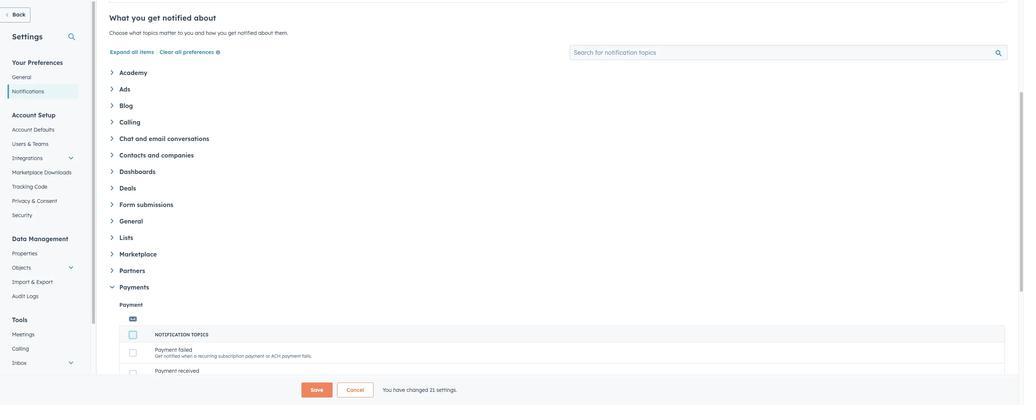 Task type: describe. For each thing, give the bounding box(es) containing it.
calling link
[[8, 342, 79, 356]]

2 payment from the left
[[282, 354, 301, 359]]

2 horizontal spatial you
[[218, 30, 227, 36]]

data management element
[[8, 235, 79, 304]]

contacts
[[119, 152, 146, 159]]

users
[[12, 141, 26, 148]]

users & teams
[[12, 141, 48, 148]]

code
[[34, 184, 47, 190]]

audit
[[12, 293, 25, 300]]

matter
[[159, 30, 176, 36]]

how
[[206, 30, 216, 36]]

contacts and companies button
[[111, 152, 1006, 159]]

email
[[149, 135, 166, 143]]

hubspot
[[304, 396, 323, 402]]

audit logs link
[[8, 290, 79, 304]]

privacy & consent
[[12, 198, 57, 205]]

and for chat and email conversations
[[135, 135, 147, 143]]

all for expand
[[132, 49, 138, 56]]

caret image for marketplace
[[111, 252, 113, 257]]

properties link
[[8, 247, 79, 261]]

calling inside calling link
[[12, 346, 29, 353]]

ads button
[[111, 86, 1006, 93]]

account setup
[[12, 112, 56, 119]]

them.
[[275, 30, 289, 36]]

get for payment received
[[155, 375, 163, 381]]

1 horizontal spatial you
[[184, 30, 193, 36]]

created
[[219, 396, 235, 402]]

your preferences element
[[8, 59, 79, 99]]

payments
[[244, 396, 265, 402]]

choose what topics matter to you and how you get notified about them.
[[109, 30, 289, 36]]

marketplace downloads link
[[8, 166, 79, 180]]

choose
[[109, 30, 128, 36]]

companies
[[161, 152, 194, 159]]

get for payment failed
[[155, 354, 163, 359]]

import
[[12, 279, 30, 286]]

lists
[[119, 234, 133, 242]]

recurring inside payment received get notified when a customer makes a purchase or makes a recurring payment.
[[284, 375, 303, 381]]

what
[[129, 30, 142, 36]]

ads
[[119, 86, 130, 93]]

export
[[36, 279, 53, 286]]

inbox
[[12, 360, 27, 367]]

submissions
[[137, 201, 173, 209]]

caret image for payments
[[110, 286, 115, 289]]

notification topics
[[155, 332, 209, 338]]

1 horizontal spatial calling
[[119, 119, 141, 126]]

marketplace for marketplace downloads
[[12, 169, 43, 176]]

marketplace for marketplace
[[119, 251, 157, 258]]

1 horizontal spatial get
[[228, 30, 236, 36]]

integrations
[[12, 155, 43, 162]]

account for account setup
[[12, 112, 36, 119]]

account defaults link
[[8, 123, 79, 137]]

academy
[[119, 69, 147, 77]]

what
[[109, 13, 129, 23]]

conversations
[[167, 135, 209, 143]]

security link
[[8, 208, 79, 223]]

payment.
[[304, 375, 324, 381]]

or inside payment failed get notified when a recurring subscription payment or ach payment fails.
[[266, 354, 270, 359]]

caret image for lists
[[111, 236, 113, 240]]

3 get from the top
[[155, 396, 163, 402]]

dashboards button
[[111, 168, 1006, 176]]

0 vertical spatial get
[[148, 13, 160, 23]]

payment failed get notified when a recurring subscription payment or ach payment fails.
[[155, 347, 312, 359]]

a left purchase
[[234, 375, 237, 381]]

payments
[[119, 284, 149, 291]]

1 horizontal spatial topics
[[191, 332, 209, 338]]

failed
[[178, 347, 192, 354]]

users & teams link
[[8, 137, 79, 151]]

purchase
[[238, 375, 258, 381]]

3 when from the top
[[181, 396, 193, 402]]

you
[[383, 387, 392, 394]]

caret image for academy
[[111, 70, 113, 75]]

partners
[[119, 267, 145, 275]]

privacy
[[12, 198, 30, 205]]

1 horizontal spatial about
[[258, 30, 273, 36]]

when for failed
[[181, 354, 193, 359]]

integrations button
[[8, 151, 79, 166]]

1 payment from the left
[[246, 354, 264, 359]]

lists button
[[111, 234, 1006, 242]]

caret image for chat and email conversations
[[111, 136, 113, 141]]

& for teams
[[27, 141, 31, 148]]

your
[[12, 59, 26, 66]]

customer
[[198, 375, 218, 381]]

tracking
[[12, 184, 33, 190]]

clear all preferences button
[[160, 48, 223, 57]]

import & export
[[12, 279, 53, 286]]

payment for payment
[[119, 302, 143, 309]]

caret image for calling
[[111, 120, 113, 125]]

payment received get notified when a customer makes a purchase or makes a recurring payment.
[[155, 368, 324, 381]]

you have changed 21 settings.
[[383, 387, 457, 394]]

preferences
[[183, 49, 214, 56]]

settings
[[12, 32, 43, 41]]

general inside your preferences element
[[12, 74, 31, 81]]

0 horizontal spatial topics
[[143, 30, 158, 36]]

2 horizontal spatial and
[[195, 30, 205, 36]]

general button
[[111, 218, 1006, 225]]

21
[[430, 387, 435, 394]]

payment for payment received get notified when a customer makes a purchase or makes a recurring payment.
[[155, 368, 177, 375]]

notified for you
[[163, 13, 192, 23]]

get notified when a payout is created for payments collected through hubspot payments.
[[155, 396, 346, 402]]

expand all items
[[110, 49, 154, 56]]

marketplace downloads
[[12, 169, 72, 176]]

logs
[[27, 293, 38, 300]]

privacy & consent link
[[8, 194, 79, 208]]

deals
[[119, 185, 136, 192]]

academy button
[[111, 69, 1006, 77]]

data
[[12, 236, 27, 243]]

save
[[311, 387, 324, 394]]

account for account defaults
[[12, 127, 32, 133]]

items
[[140, 49, 154, 56]]

account setup element
[[8, 111, 79, 223]]

blog
[[119, 102, 133, 110]]

downloads
[[44, 169, 72, 176]]

your preferences
[[12, 59, 63, 66]]

calling button
[[111, 119, 1006, 126]]

payments button
[[110, 284, 1006, 291]]

audit logs
[[12, 293, 38, 300]]



Task type: vqa. For each thing, say whether or not it's contained in the screenshot.
the Search for notification topics SEARCH BOX
yes



Task type: locate. For each thing, give the bounding box(es) containing it.
0 vertical spatial calling
[[119, 119, 141, 126]]

1 makes from the left
[[219, 375, 233, 381]]

notifications
[[12, 88, 44, 95]]

cancel button
[[337, 383, 374, 398]]

0 vertical spatial recurring
[[198, 354, 217, 359]]

chat and email conversations button
[[111, 135, 1006, 143]]

when
[[181, 354, 193, 359], [181, 375, 193, 381], [181, 396, 193, 402]]

through
[[286, 396, 303, 402]]

& inside the users & teams "link"
[[27, 141, 31, 148]]

notified down failed
[[164, 375, 180, 381]]

marketplace inside "link"
[[12, 169, 43, 176]]

all inside button
[[175, 49, 182, 56]]

get
[[148, 13, 160, 23], [228, 30, 236, 36]]

preferences
[[28, 59, 63, 66]]

0 vertical spatial &
[[27, 141, 31, 148]]

get right how
[[228, 30, 236, 36]]

1 account from the top
[[12, 112, 36, 119]]

data management
[[12, 236, 68, 243]]

general down form
[[119, 218, 143, 225]]

0 horizontal spatial get
[[148, 13, 160, 23]]

payment
[[119, 302, 143, 309], [155, 347, 177, 354], [155, 368, 177, 375]]

1 vertical spatial general
[[119, 218, 143, 225]]

setup
[[38, 112, 56, 119]]

payment for payment failed get notified when a recurring subscription payment or ach payment fails.
[[155, 347, 177, 354]]

calling up chat
[[119, 119, 141, 126]]

deals button
[[111, 185, 1006, 192]]

objects button
[[8, 261, 79, 275]]

general link
[[8, 70, 79, 85]]

& inside privacy & consent link
[[32, 198, 35, 205]]

2 caret image from the top
[[111, 103, 113, 108]]

caret image inside general dropdown button
[[111, 219, 113, 224]]

caret image inside marketplace dropdown button
[[111, 252, 113, 257]]

caret image inside dashboards dropdown button
[[111, 169, 113, 174]]

1 horizontal spatial recurring
[[284, 375, 303, 381]]

marketplace up partners
[[119, 251, 157, 258]]

1 vertical spatial topics
[[191, 332, 209, 338]]

1 all from the left
[[132, 49, 138, 56]]

all
[[132, 49, 138, 56], [175, 49, 182, 56]]

have
[[393, 387, 405, 394]]

account
[[12, 112, 36, 119], [12, 127, 32, 133]]

you right to
[[184, 30, 193, 36]]

0 vertical spatial account
[[12, 112, 36, 119]]

calling
[[119, 119, 141, 126], [12, 346, 29, 353]]

1 vertical spatial about
[[258, 30, 273, 36]]

a left payout
[[194, 396, 197, 402]]

caret image for dashboards
[[111, 169, 113, 174]]

5 caret image from the top
[[111, 153, 113, 158]]

a inside payment failed get notified when a recurring subscription payment or ach payment fails.
[[194, 354, 197, 359]]

0 vertical spatial about
[[194, 13, 216, 23]]

meetings
[[12, 332, 35, 338]]

1 vertical spatial calling
[[12, 346, 29, 353]]

all right clear
[[175, 49, 182, 56]]

3 caret image from the top
[[111, 120, 113, 125]]

notifications link
[[8, 85, 79, 99]]

caret image for blog
[[111, 103, 113, 108]]

inbox button
[[8, 356, 79, 371]]

0 vertical spatial general
[[12, 74, 31, 81]]

get inside payment failed get notified when a recurring subscription payment or ach payment fails.
[[155, 354, 163, 359]]

1 caret image from the top
[[111, 87, 113, 92]]

caret image for partners
[[111, 269, 113, 273]]

payment inside payment received get notified when a customer makes a purchase or makes a recurring payment.
[[155, 368, 177, 375]]

payment down payments
[[119, 302, 143, 309]]

back link
[[0, 8, 30, 23]]

0 horizontal spatial recurring
[[198, 354, 217, 359]]

and for contacts and companies
[[148, 152, 159, 159]]

you right how
[[218, 30, 227, 36]]

form submissions button
[[111, 201, 1006, 209]]

0 horizontal spatial makes
[[219, 375, 233, 381]]

6 caret image from the top
[[111, 169, 113, 174]]

calling up inbox
[[12, 346, 29, 353]]

form
[[119, 201, 135, 209]]

1 vertical spatial marketplace
[[119, 251, 157, 258]]

or left ach
[[266, 354, 270, 359]]

2 vertical spatial and
[[148, 152, 159, 159]]

or right purchase
[[259, 375, 264, 381]]

caret image inside calling dropdown button
[[111, 120, 113, 125]]

payment right ach
[[282, 354, 301, 359]]

consent
[[37, 198, 57, 205]]

1 horizontal spatial or
[[266, 354, 270, 359]]

caret image for form submissions
[[111, 202, 113, 207]]

makes right customer
[[219, 375, 233, 381]]

clear
[[160, 49, 174, 56]]

0 horizontal spatial and
[[135, 135, 147, 143]]

what you get notified about
[[109, 13, 216, 23]]

1 horizontal spatial makes
[[265, 375, 279, 381]]

& left the export
[[31, 279, 35, 286]]

general down your
[[12, 74, 31, 81]]

caret image inside deals 'dropdown button'
[[111, 186, 113, 191]]

0 horizontal spatial or
[[259, 375, 264, 381]]

save button
[[301, 383, 333, 398]]

1 get from the top
[[155, 354, 163, 359]]

1 vertical spatial and
[[135, 135, 147, 143]]

get inside payment received get notified when a customer makes a purchase or makes a recurring payment.
[[155, 375, 163, 381]]

a down ach
[[280, 375, 283, 381]]

clear all preferences
[[160, 49, 214, 56]]

7 caret image from the top
[[111, 186, 113, 191]]

& right the users
[[27, 141, 31, 148]]

caret image
[[111, 70, 113, 75], [111, 202, 113, 207], [111, 219, 113, 224], [111, 236, 113, 240], [111, 252, 113, 257], [110, 286, 115, 289]]

properties
[[12, 251, 37, 257]]

1 vertical spatial account
[[12, 127, 32, 133]]

topics right what
[[143, 30, 158, 36]]

0 vertical spatial and
[[195, 30, 205, 36]]

expand
[[110, 49, 130, 56]]

payment left received
[[155, 368, 177, 375]]

2 account from the top
[[12, 127, 32, 133]]

and left how
[[195, 30, 205, 36]]

1 vertical spatial recurring
[[284, 375, 303, 381]]

1 horizontal spatial general
[[119, 218, 143, 225]]

caret image inside form submissions dropdown button
[[111, 202, 113, 207]]

0 horizontal spatial marketplace
[[12, 169, 43, 176]]

and right chat
[[135, 135, 147, 143]]

caret image inside ads dropdown button
[[111, 87, 113, 92]]

caret image inside academy "dropdown button"
[[111, 70, 113, 75]]

0 vertical spatial get
[[155, 354, 163, 359]]

0 horizontal spatial general
[[12, 74, 31, 81]]

notified inside payment received get notified when a customer makes a purchase or makes a recurring payment.
[[164, 375, 180, 381]]

marketplace button
[[111, 251, 1006, 258]]

8 caret image from the top
[[111, 269, 113, 273]]

caret image for general
[[111, 219, 113, 224]]

topics up failed
[[191, 332, 209, 338]]

2 get from the top
[[155, 375, 163, 381]]

tools element
[[8, 316, 79, 406]]

received
[[178, 368, 199, 375]]

payment inside payment failed get notified when a recurring subscription payment or ach payment fails.
[[155, 347, 177, 354]]

0 horizontal spatial about
[[194, 13, 216, 23]]

payments.
[[324, 396, 346, 402]]

& for export
[[31, 279, 35, 286]]

1 when from the top
[[181, 354, 193, 359]]

& right the privacy
[[32, 198, 35, 205]]

0 vertical spatial payment
[[119, 302, 143, 309]]

1 vertical spatial payment
[[155, 347, 177, 354]]

is
[[214, 396, 218, 402]]

recurring inside payment failed get notified when a recurring subscription payment or ach payment fails.
[[198, 354, 217, 359]]

marketplace
[[12, 169, 43, 176], [119, 251, 157, 258]]

notified
[[163, 13, 192, 23], [238, 30, 257, 36], [164, 354, 180, 359], [164, 375, 180, 381], [164, 396, 180, 402]]

payment down notification
[[155, 347, 177, 354]]

tracking code
[[12, 184, 47, 190]]

notification
[[155, 332, 190, 338]]

0 vertical spatial topics
[[143, 30, 158, 36]]

1 horizontal spatial and
[[148, 152, 159, 159]]

dashboards
[[119, 168, 156, 176]]

caret image
[[111, 87, 113, 92], [111, 103, 113, 108], [111, 120, 113, 125], [111, 136, 113, 141], [111, 153, 113, 158], [111, 169, 113, 174], [111, 186, 113, 191], [111, 269, 113, 273]]

back
[[12, 11, 26, 18]]

subscription
[[218, 354, 244, 359]]

marketplace down integrations
[[12, 169, 43, 176]]

account up "account defaults"
[[12, 112, 36, 119]]

topics
[[143, 30, 158, 36], [191, 332, 209, 338]]

or
[[266, 354, 270, 359], [259, 375, 264, 381]]

caret image inside partners dropdown button
[[111, 269, 113, 273]]

0 vertical spatial when
[[181, 354, 193, 359]]

1 horizontal spatial all
[[175, 49, 182, 56]]

2 vertical spatial &
[[31, 279, 35, 286]]

notified left them.
[[238, 30, 257, 36]]

& for consent
[[32, 198, 35, 205]]

chat and email conversations
[[119, 135, 209, 143]]

notified for received
[[164, 375, 180, 381]]

all for clear
[[175, 49, 182, 56]]

caret image for contacts and companies
[[111, 153, 113, 158]]

caret image inside contacts and companies dropdown button
[[111, 153, 113, 158]]

fails.
[[302, 354, 312, 359]]

notified up to
[[163, 13, 192, 23]]

0 horizontal spatial you
[[132, 13, 146, 23]]

recurring
[[198, 354, 217, 359], [284, 375, 303, 381]]

0 horizontal spatial payment
[[246, 354, 264, 359]]

4 caret image from the top
[[111, 136, 113, 141]]

1 vertical spatial when
[[181, 375, 193, 381]]

tracking code link
[[8, 180, 79, 194]]

caret image inside the lists dropdown button
[[111, 236, 113, 240]]

2 vertical spatial when
[[181, 396, 193, 402]]

management
[[29, 236, 68, 243]]

2 when from the top
[[181, 375, 193, 381]]

caret image for ads
[[111, 87, 113, 92]]

2 makes from the left
[[265, 375, 279, 381]]

payment
[[246, 354, 264, 359], [282, 354, 301, 359]]

and down "email"
[[148, 152, 159, 159]]

0 horizontal spatial all
[[132, 49, 138, 56]]

security
[[12, 212, 32, 219]]

settings.
[[437, 387, 457, 394]]

1 vertical spatial or
[[259, 375, 264, 381]]

a right failed
[[194, 354, 197, 359]]

you
[[132, 13, 146, 23], [184, 30, 193, 36], [218, 30, 227, 36]]

all left items
[[132, 49, 138, 56]]

when left customer
[[181, 375, 193, 381]]

makes
[[219, 375, 233, 381], [265, 375, 279, 381]]

caret image inside "blog" dropdown button
[[111, 103, 113, 108]]

or inside payment received get notified when a customer makes a purchase or makes a recurring payment.
[[259, 375, 264, 381]]

when inside payment failed get notified when a recurring subscription payment or ach payment fails.
[[181, 354, 193, 359]]

get up matter
[[148, 13, 160, 23]]

get
[[155, 354, 163, 359], [155, 375, 163, 381], [155, 396, 163, 402]]

2 vertical spatial get
[[155, 396, 163, 402]]

expand all items button
[[110, 49, 154, 56]]

payout
[[198, 396, 213, 402]]

import & export link
[[8, 275, 79, 290]]

recurring up customer
[[198, 354, 217, 359]]

a left customer
[[194, 375, 197, 381]]

Search for notification topics search field
[[570, 45, 1008, 60]]

caret image for deals
[[111, 186, 113, 191]]

caret image inside payments dropdown button
[[110, 286, 115, 289]]

recurring left payment.
[[284, 375, 303, 381]]

0 vertical spatial or
[[266, 354, 270, 359]]

1 vertical spatial &
[[32, 198, 35, 205]]

objects
[[12, 265, 31, 272]]

form submissions
[[119, 201, 173, 209]]

account up the users
[[12, 127, 32, 133]]

cancel
[[347, 387, 364, 394]]

1 horizontal spatial marketplace
[[119, 251, 157, 258]]

0 vertical spatial marketplace
[[12, 169, 43, 176]]

notified down received
[[164, 396, 180, 402]]

caret image inside chat and email conversations dropdown button
[[111, 136, 113, 141]]

notified for failed
[[164, 354, 180, 359]]

2 vertical spatial payment
[[155, 368, 177, 375]]

contacts and companies
[[119, 152, 194, 159]]

2 all from the left
[[175, 49, 182, 56]]

chat
[[119, 135, 134, 143]]

about left them.
[[258, 30, 273, 36]]

for
[[236, 396, 242, 402]]

when left payout
[[181, 396, 193, 402]]

payment left ach
[[246, 354, 264, 359]]

makes up collected
[[265, 375, 279, 381]]

& inside import & export link
[[31, 279, 35, 286]]

notified inside payment failed get notified when a recurring subscription payment or ach payment fails.
[[164, 354, 180, 359]]

notified down notification
[[164, 354, 180, 359]]

you up what
[[132, 13, 146, 23]]

when inside payment received get notified when a customer makes a purchase or makes a recurring payment.
[[181, 375, 193, 381]]

1 vertical spatial get
[[155, 375, 163, 381]]

1 vertical spatial get
[[228, 30, 236, 36]]

0 horizontal spatial calling
[[12, 346, 29, 353]]

when up received
[[181, 354, 193, 359]]

when for received
[[181, 375, 193, 381]]

about up how
[[194, 13, 216, 23]]

1 horizontal spatial payment
[[282, 354, 301, 359]]



